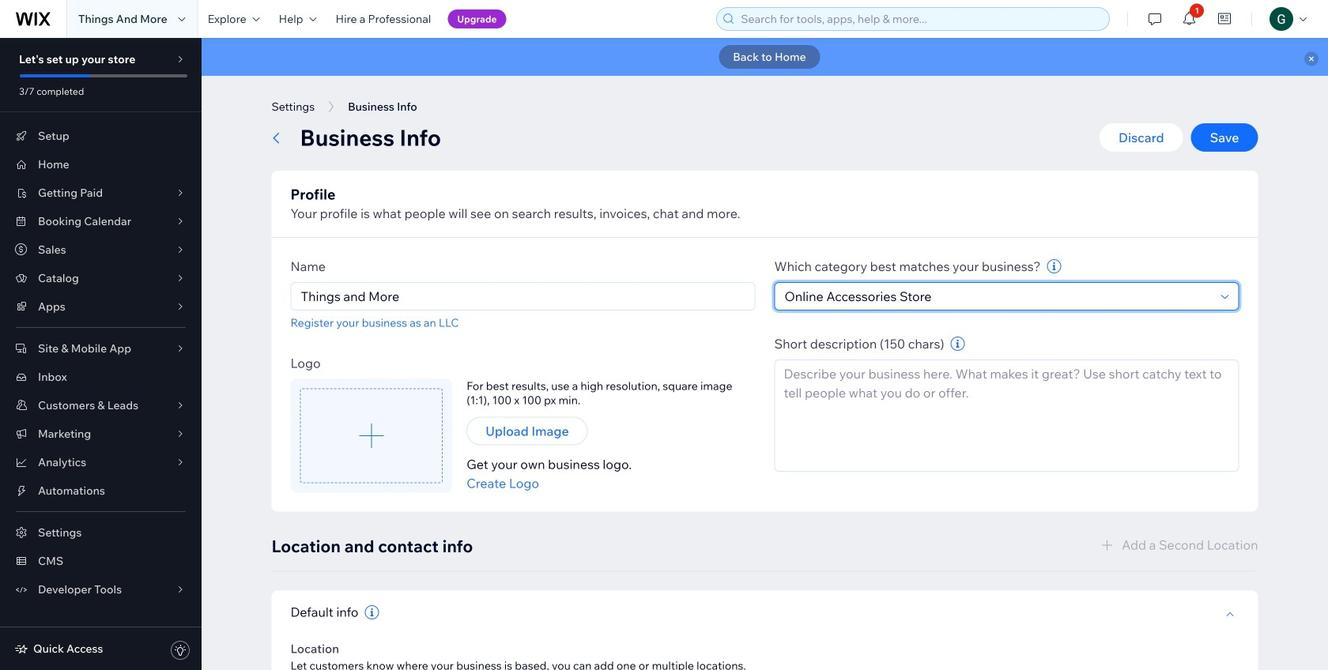 Task type: describe. For each thing, give the bounding box(es) containing it.
Type your business name (e.g., Amy's Shoes) field
[[296, 283, 750, 310]]

Enter your business or website type field
[[780, 283, 1217, 310]]



Task type: locate. For each thing, give the bounding box(es) containing it.
sidebar element
[[0, 38, 202, 671]]

alert
[[202, 38, 1329, 76]]

Search for tools, apps, help & more... field
[[737, 8, 1105, 30]]

Describe your business here. What makes it great? Use short catchy text to tell people what you do or offer. text field
[[775, 360, 1240, 472]]



Task type: vqa. For each thing, say whether or not it's contained in the screenshot.
bottom on.
no



